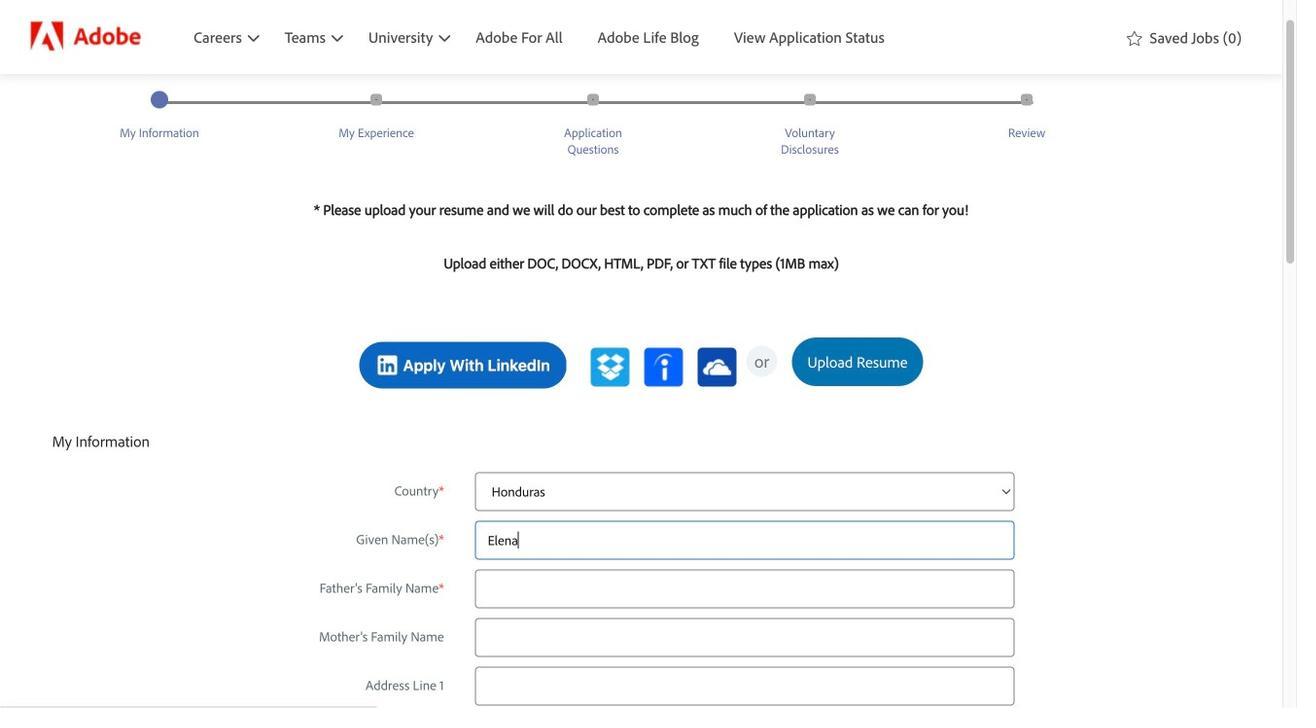 Task type: locate. For each thing, give the bounding box(es) containing it.
3 list item from the left
[[717, 0, 903, 74]]

2 list item from the left
[[580, 0, 717, 74]]

company logo image
[[29, 21, 146, 53]]

list
[[176, 0, 1116, 74]]

group
[[72, 198, 1212, 390]]

list item
[[458, 0, 580, 74], [580, 0, 717, 74], [717, 0, 903, 74]]

Father's Family Name text field
[[475, 569, 1015, 608]]

1 list item from the left
[[458, 0, 580, 74]]

heading
[[186, 31, 505, 75]]



Task type: vqa. For each thing, say whether or not it's contained in the screenshot.
group
yes



Task type: describe. For each thing, give the bounding box(es) containing it.
Mother's Family Name text field
[[475, 618, 1015, 657]]

Address Line 1 text field
[[475, 667, 1015, 706]]

Given Name(s) text field
[[475, 521, 1015, 560]]

star image
[[1127, 27, 1143, 46]]



